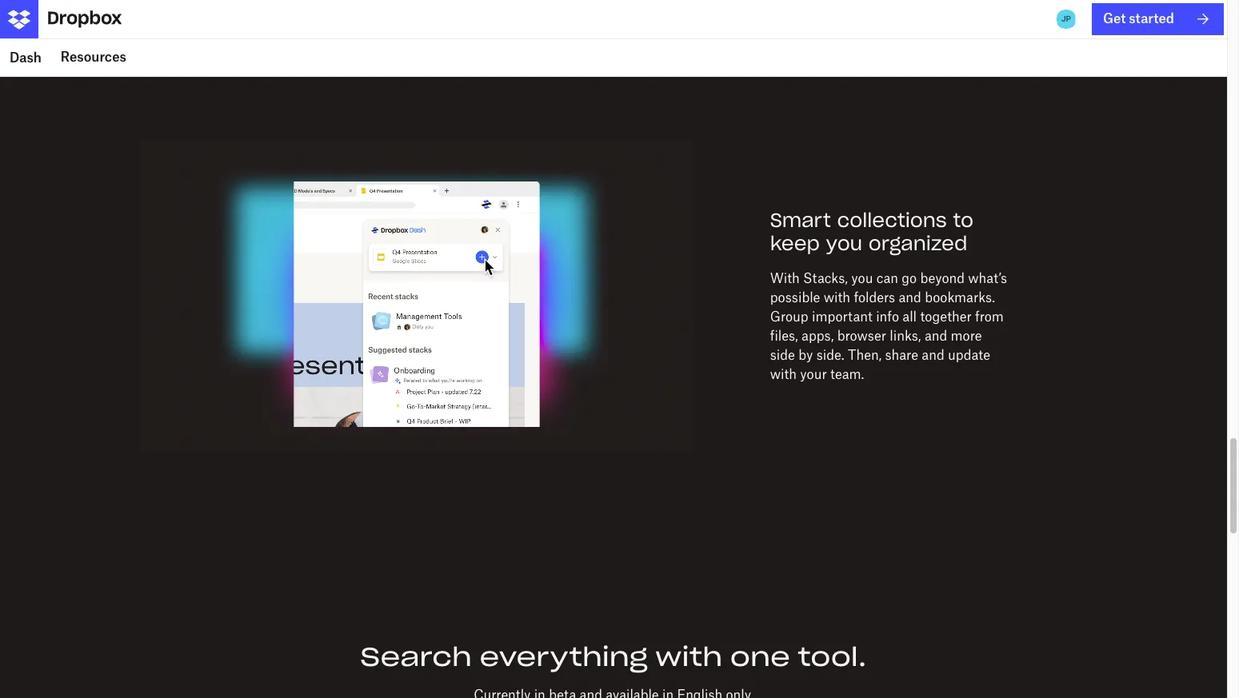 Task type: describe. For each thing, give the bounding box(es) containing it.
resources link
[[51, 38, 136, 77]]

stacks,
[[804, 270, 848, 286]]

get
[[1103, 11, 1126, 27]]

links,
[[890, 328, 922, 344]]

from
[[976, 309, 1004, 325]]

0 vertical spatial and
[[899, 289, 922, 305]]

jp button
[[1054, 6, 1079, 32]]

folders
[[854, 289, 896, 305]]

your
[[801, 366, 827, 382]]

go
[[902, 270, 917, 286]]

together
[[921, 309, 972, 325]]

what's
[[969, 270, 1008, 286]]

keep
[[770, 231, 820, 256]]

you inside smart collections to keep you organized
[[826, 231, 863, 256]]

get started
[[1103, 11, 1175, 27]]

to
[[953, 208, 974, 233]]

organized
[[869, 231, 968, 256]]

collections
[[838, 208, 947, 233]]

possible
[[770, 289, 821, 305]]

with
[[770, 270, 800, 286]]

files,
[[770, 328, 798, 344]]

with stacks, you can go beyond what's possible with folders and bookmarks. group important info all together from files, apps, browser links, and more side by side. then, share and update with your team.
[[770, 270, 1008, 382]]

group
[[770, 309, 809, 325]]

smart
[[770, 208, 831, 233]]

2 horizontal spatial with
[[824, 289, 851, 305]]

side.
[[817, 347, 845, 363]]

can
[[877, 270, 899, 286]]

get started link
[[1092, 3, 1224, 35]]

important
[[812, 309, 873, 325]]

bookmarks.
[[925, 289, 996, 305]]



Task type: vqa. For each thing, say whether or not it's contained in the screenshot.
standard icon
no



Task type: locate. For each thing, give the bounding box(es) containing it.
0 horizontal spatial with
[[656, 641, 723, 674]]

tool.
[[798, 641, 867, 674]]

one
[[731, 641, 791, 674]]

2 vertical spatial with
[[656, 641, 723, 674]]

1 horizontal spatial with
[[770, 366, 797, 382]]

by
[[799, 347, 813, 363]]

with down side
[[770, 366, 797, 382]]

1 vertical spatial with
[[770, 366, 797, 382]]

and up the all
[[899, 289, 922, 305]]

with left 'one'
[[656, 641, 723, 674]]

team.
[[831, 366, 865, 382]]

apps,
[[802, 328, 834, 344]]

then,
[[848, 347, 882, 363]]

resources
[[61, 49, 126, 65]]

search
[[361, 641, 472, 674]]

browser
[[838, 328, 887, 344]]

0 vertical spatial with
[[824, 289, 851, 305]]

dash
[[10, 50, 41, 66]]

and right share
[[922, 347, 945, 363]]

info
[[876, 309, 899, 325]]

everything
[[480, 641, 648, 674]]

1 vertical spatial and
[[925, 328, 948, 344]]

update
[[948, 347, 991, 363]]

smart collections to keep you organized
[[770, 208, 974, 256]]

with
[[824, 289, 851, 305], [770, 366, 797, 382], [656, 641, 723, 674]]

you up folders
[[852, 270, 873, 286]]

side
[[770, 347, 795, 363]]

more
[[951, 328, 982, 344]]

you inside with stacks, you can go beyond what's possible with folders and bookmarks. group important info all together from files, apps, browser links, and more side by side. then, share and update with your team.
[[852, 270, 873, 286]]

with up 'important'
[[824, 289, 851, 305]]

0 vertical spatial you
[[826, 231, 863, 256]]

share
[[886, 347, 919, 363]]

dash link
[[0, 38, 51, 77]]

and down together
[[925, 328, 948, 344]]

started
[[1129, 11, 1175, 27]]

jp
[[1062, 14, 1072, 24]]

2 vertical spatial and
[[922, 347, 945, 363]]

you up stacks,
[[826, 231, 863, 256]]

all
[[903, 309, 917, 325]]

and
[[899, 289, 922, 305], [925, 328, 948, 344], [922, 347, 945, 363]]

you
[[826, 231, 863, 256], [852, 270, 873, 286]]

search everything with one tool.
[[361, 641, 867, 674]]

beyond
[[921, 270, 965, 286]]

1 vertical spatial you
[[852, 270, 873, 286]]



